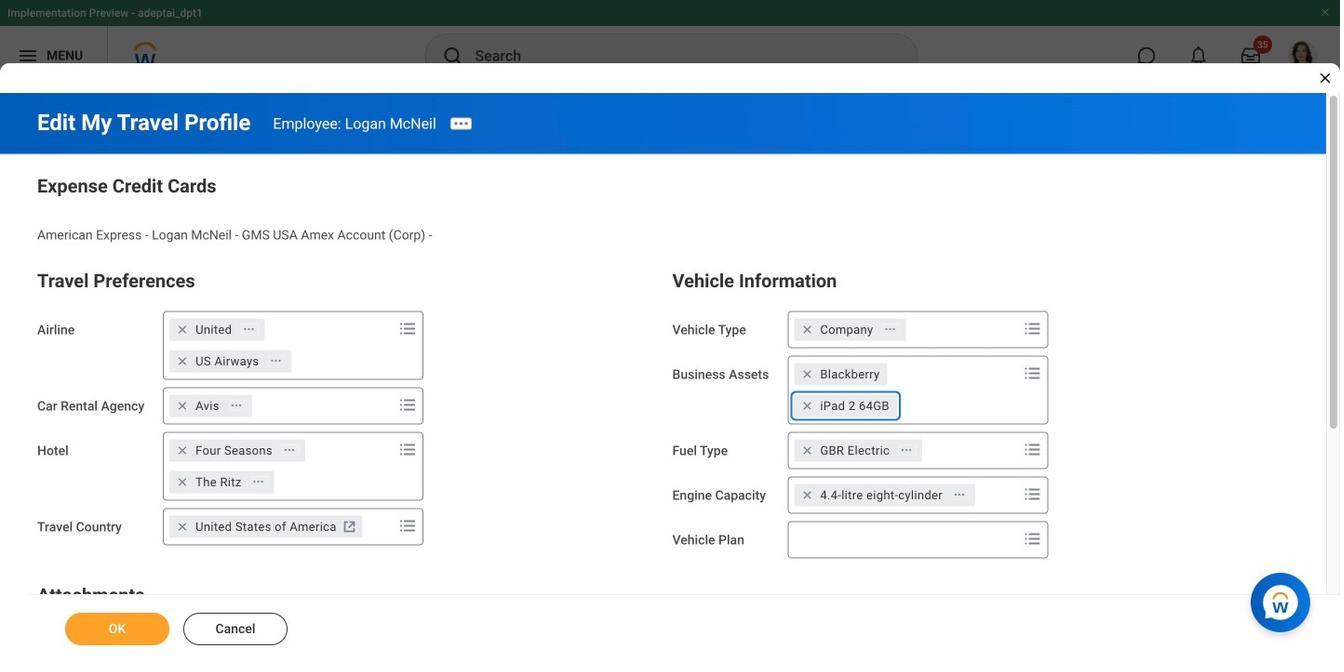 Task type: describe. For each thing, give the bounding box(es) containing it.
close environment banner image
[[1320, 7, 1331, 18]]

x small image for ipad 2 64gb element
[[798, 397, 817, 416]]

x small image for avis element at the left of the page
[[173, 397, 192, 416]]

avis element
[[196, 398, 220, 415]]

4.4-litre eight-cylinder element
[[821, 487, 943, 504]]

related actions image for us airways element
[[270, 355, 283, 368]]

us airways element
[[196, 353, 259, 370]]

ext link image
[[340, 518, 359, 537]]

items selected for airline list box
[[164, 315, 395, 376]]

Search field
[[789, 524, 1018, 557]]

profile logan mcneil element
[[1277, 35, 1330, 76]]

x small image for 4.4-litre eight-cylinder element
[[798, 486, 817, 505]]

x small image for united element at the left of page
[[173, 321, 192, 339]]

4.4-litre eight-cylinder, press delete to clear value. option
[[795, 484, 976, 507]]

gbr electric, press delete to clear value. option
[[795, 440, 923, 462]]

related actions image for avis element at the left of the page
[[230, 400, 243, 413]]

x small image for gbr electric element
[[798, 442, 817, 460]]

notifications large image
[[1190, 47, 1209, 65]]

blackberry, press delete to clear value. option
[[795, 363, 888, 386]]

united states of america element
[[196, 519, 337, 536]]

four seasons element
[[196, 443, 273, 459]]

united states of america, press delete to clear value, ctrl + enter opens in new window. option
[[170, 516, 363, 538]]

workday assistant region
[[1251, 566, 1318, 633]]

united, press delete to clear value. option
[[170, 319, 265, 341]]

the ritz, press delete to clear value. option
[[170, 471, 274, 494]]

company element
[[821, 321, 874, 338]]

employee: logan mcneil element
[[273, 115, 437, 132]]



Task type: vqa. For each thing, say whether or not it's contained in the screenshot.
RATING
no



Task type: locate. For each thing, give the bounding box(es) containing it.
the ritz element
[[196, 474, 242, 491]]

related actions image
[[242, 323, 255, 336], [884, 323, 897, 336], [270, 355, 283, 368], [283, 444, 296, 457], [901, 444, 914, 457], [953, 489, 966, 502]]

prompts image
[[397, 318, 419, 340], [1022, 362, 1044, 385], [397, 394, 419, 416], [397, 439, 419, 461], [1022, 483, 1044, 506], [397, 515, 419, 537]]

related actions image for united element at the left of page
[[242, 323, 255, 336]]

related actions image for the ritz element on the bottom of page
[[252, 476, 265, 489]]

1 vertical spatial prompts image
[[1022, 439, 1044, 461]]

related actions image up search 'field'
[[953, 489, 966, 502]]

related actions image inside us airways, press delete to clear value. option
[[270, 355, 283, 368]]

x small image down the ritz, press delete to clear value. option
[[173, 518, 192, 537]]

x small image inside blackberry, press delete to clear value. 'option'
[[798, 365, 817, 384]]

x small image for us airways element
[[173, 352, 192, 371]]

x small image inside the four seasons, press delete to clear value. option
[[173, 442, 192, 460]]

1 horizontal spatial related actions image
[[252, 476, 265, 489]]

related actions image up 4.4-litre eight-cylinder, press delete to clear value. option
[[901, 444, 914, 457]]

x small image for blackberry element
[[798, 365, 817, 384]]

x small image inside company, press delete to clear value. option
[[798, 321, 817, 339]]

main content
[[0, 93, 1341, 663]]

2 prompts image from the top
[[1022, 439, 1044, 461]]

x small image left blackberry element
[[798, 365, 817, 384]]

x small image down blackberry, press delete to clear value. 'option' at the bottom of the page
[[798, 397, 817, 416]]

search image
[[442, 45, 464, 67]]

x small image down gbr electric, press delete to clear value. option
[[798, 486, 817, 505]]

related actions image for company element
[[884, 323, 897, 336]]

items selected for hotel list box
[[164, 436, 395, 497]]

related actions image inside avis, press delete to clear value. option
[[230, 400, 243, 413]]

x small image left united element at the left of page
[[173, 321, 192, 339]]

banner
[[0, 0, 1341, 86]]

3 prompts image from the top
[[1022, 528, 1044, 551]]

us airways, press delete to clear value. option
[[170, 350, 292, 373]]

related actions image
[[230, 400, 243, 413], [252, 476, 265, 489]]

related actions image right united element at the left of page
[[242, 323, 255, 336]]

x small image for four seasons element
[[173, 442, 192, 460]]

x small image left avis element at the left of the page
[[173, 397, 192, 416]]

related actions image right four seasons element
[[283, 444, 296, 457]]

related actions image for gbr electric element
[[901, 444, 914, 457]]

x small image inside the ipad 2 64gb, press delete to clear value. option
[[798, 397, 817, 416]]

related actions image inside company, press delete to clear value. option
[[884, 323, 897, 336]]

0 vertical spatial prompts image
[[1022, 318, 1044, 340]]

x small image inside gbr electric, press delete to clear value. option
[[798, 442, 817, 460]]

company, press delete to clear value. option
[[795, 319, 906, 341]]

2 vertical spatial prompts image
[[1022, 528, 1044, 551]]

x small image
[[798, 321, 817, 339], [173, 352, 192, 371], [798, 397, 817, 416], [798, 442, 817, 460], [173, 473, 192, 492], [798, 486, 817, 505], [173, 518, 192, 537]]

gbr electric element
[[821, 443, 890, 459]]

close edit my travel profile image
[[1318, 71, 1333, 86]]

american express - logan mcneil - gms usa amex account (corp) - element
[[37, 224, 432, 243]]

prompts image for company, press delete to clear value. option
[[1022, 318, 1044, 340]]

x small image inside united states of america, press delete to clear value, ctrl + enter opens in new window. option
[[173, 518, 192, 537]]

related actions image right avis element at the left of the page
[[230, 400, 243, 413]]

x small image
[[173, 321, 192, 339], [798, 365, 817, 384], [173, 397, 192, 416], [173, 442, 192, 460]]

group
[[37, 172, 1290, 244], [37, 267, 654, 546], [673, 267, 1290, 559]]

prompts image for gbr electric, press delete to clear value. option
[[1022, 439, 1044, 461]]

items selected for business assets list box
[[789, 360, 1020, 421]]

x small image left gbr electric element
[[798, 442, 817, 460]]

ipad 2 64gb, press delete to clear value. option
[[795, 395, 897, 417]]

related actions image right company element
[[884, 323, 897, 336]]

x small image inside the ritz, press delete to clear value. option
[[173, 473, 192, 492]]

x small image inside us airways, press delete to clear value. option
[[173, 352, 192, 371]]

x small image inside avis, press delete to clear value. option
[[173, 397, 192, 416]]

x small image for company element
[[798, 321, 817, 339]]

inbox large image
[[1242, 47, 1261, 65]]

four seasons, press delete to clear value. option
[[170, 440, 305, 462]]

avis, press delete to clear value. option
[[170, 395, 252, 417]]

related actions image inside gbr electric, press delete to clear value. option
[[901, 444, 914, 457]]

1 prompts image from the top
[[1022, 318, 1044, 340]]

dialog
[[0, 0, 1341, 663]]

x small image inside united, press delete to clear value. option
[[173, 321, 192, 339]]

x small image left us airways element
[[173, 352, 192, 371]]

0 vertical spatial related actions image
[[230, 400, 243, 413]]

x small image left the ritz element on the bottom of page
[[173, 473, 192, 492]]

prompts image
[[1022, 318, 1044, 340], [1022, 439, 1044, 461], [1022, 528, 1044, 551]]

related actions image inside 4.4-litre eight-cylinder, press delete to clear value. option
[[953, 489, 966, 502]]

1 vertical spatial related actions image
[[252, 476, 265, 489]]

ipad 2 64gb element
[[821, 398, 890, 415]]

related actions image right us airways element
[[270, 355, 283, 368]]

x small image left company element
[[798, 321, 817, 339]]

related actions image for 4.4-litre eight-cylinder element
[[953, 489, 966, 502]]

x small image inside 4.4-litre eight-cylinder, press delete to clear value. option
[[798, 486, 817, 505]]

x small image for the ritz element on the bottom of page
[[173, 473, 192, 492]]

blackberry element
[[821, 366, 880, 383]]

united element
[[196, 321, 232, 338]]

related actions image down the four seasons, press delete to clear value. option
[[252, 476, 265, 489]]

x small image up the ritz, press delete to clear value. option
[[173, 442, 192, 460]]

related actions image for four seasons element
[[283, 444, 296, 457]]

0 horizontal spatial related actions image
[[230, 400, 243, 413]]

x small image for "united states of america" element
[[173, 518, 192, 537]]



